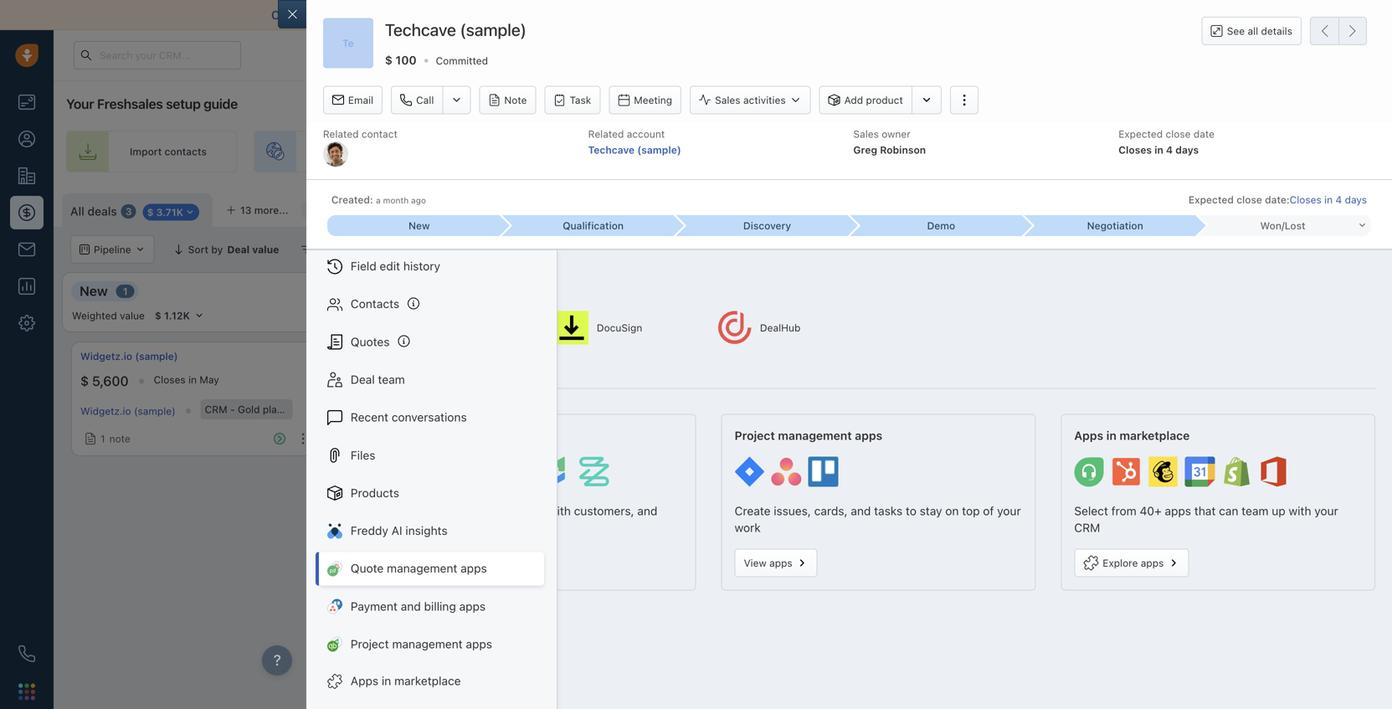 Task type: describe. For each thing, give the bounding box(es) containing it.
- for $ 3,200
[[1285, 404, 1289, 415]]

up inside select from 40+ apps that can team up with your crm
[[1273, 504, 1286, 518]]

payment and billing apps
[[351, 600, 486, 613]]

view apps for create issues, cards, and tasks to stay on top of your work
[[744, 558, 793, 569]]

expected for expected close date:
[[1189, 194, 1235, 205]]

1 1 note from the left
[[101, 433, 130, 445]]

(sample) up "committed"
[[460, 20, 527, 39]]

apps inside button
[[1142, 558, 1165, 569]]

sales
[[1232, 146, 1257, 157]]

13 more... button
[[217, 199, 298, 222]]

0 horizontal spatial project
[[351, 637, 389, 651]]

greg
[[854, 144, 878, 156]]

2-
[[594, 8, 606, 22]]

0 horizontal spatial closes
[[154, 374, 186, 386]]

lost
[[1286, 220, 1306, 232]]

conversations.
[[707, 8, 788, 22]]

recent conversations
[[351, 411, 467, 424]]

1 vertical spatial team
[[378, 373, 405, 387]]

apps down qualification link
[[522, 266, 556, 284]]

with inside select from 40+ apps that can team up with your crm
[[1290, 504, 1312, 518]]

plan for 3,200
[[1317, 404, 1337, 415]]

⌘ o
[[306, 204, 326, 216]]

techcave (sample) inside dialog
[[385, 20, 527, 39]]

0 vertical spatial project
[[735, 429, 775, 443]]

gold for $ 3,200
[[1292, 404, 1314, 415]]

tasks
[[875, 504, 903, 518]]

guide
[[204, 96, 238, 112]]

management down payment and billing apps
[[392, 637, 463, 651]]

way
[[606, 8, 628, 22]]

see
[[1228, 25, 1246, 37]]

(sample) inside related account techcave (sample)
[[638, 144, 682, 156]]

sales activities
[[715, 94, 786, 106]]

2 widgetz.io (sample) from the top
[[80, 405, 176, 417]]

add product button
[[820, 86, 912, 114]]

quotas and forecasting link
[[1153, 235, 1301, 264]]

freshsales
[[97, 96, 163, 112]]

related for related contact
[[323, 128, 359, 140]]

and inside create issues, cards, and tasks to stay on top of your work
[[851, 504, 871, 518]]

$ for acme inc (sample)
[[353, 373, 361, 389]]

sales for sales activities
[[715, 94, 741, 106]]

set up your sales pipeline link
[[1110, 131, 1328, 173]]

robinson
[[881, 144, 927, 156]]

crm - gold plan monthly (sa
[[1259, 404, 1393, 415]]

and left the billing
[[401, 600, 421, 613]]

0 horizontal spatial container_wx8msf4aqz5i3rn1 image
[[85, 433, 96, 445]]

explore
[[1103, 558, 1139, 569]]

0 horizontal spatial up
[[1193, 146, 1205, 157]]

2 horizontal spatial container_wx8msf4aqz5i3rn1 image
[[1145, 433, 1157, 445]]

days for expected close date: closes in 4 days
[[1346, 194, 1368, 205]]

2 note from the left
[[1170, 433, 1191, 445]]

and right "quotas"
[[1206, 244, 1224, 255]]

apps inside select from 40+ apps that can team up with your crm
[[1166, 504, 1192, 518]]

customers,
[[574, 504, 635, 518]]

apps up tasks
[[855, 429, 883, 443]]

billing
[[424, 600, 456, 613]]

products
[[351, 486, 400, 500]]

on
[[946, 504, 959, 518]]

1 down 3
[[123, 286, 128, 297]]

(sample) down deal
[[327, 404, 368, 415]]

work
[[735, 521, 761, 535]]

import contacts
[[130, 146, 207, 157]]

1 widgetz.io (sample) link from the top
[[80, 349, 178, 364]]

management up cards,
[[778, 429, 852, 443]]

committed
[[436, 55, 488, 66]]

2 vertical spatial techcave
[[1141, 405, 1185, 417]]

0 vertical spatial quote management apps
[[382, 266, 556, 284]]

demo link
[[850, 215, 1024, 236]]

container_wx8msf4aqz5i3rn1 image inside all deal owners button
[[410, 244, 422, 255]]

expected for expected close date
[[1119, 128, 1164, 140]]

owners
[[467, 244, 502, 255]]

top
[[963, 504, 981, 518]]

quotes
[[351, 335, 390, 349]]

1 vertical spatial quote management apps
[[351, 562, 487, 576]]

set
[[1174, 146, 1190, 157]]

o
[[318, 204, 326, 216]]

your inside select from 40+ apps that can team up with your crm
[[1315, 504, 1339, 518]]

can
[[1220, 504, 1239, 518]]

contacts
[[165, 146, 207, 157]]

1 down $ 3,200
[[1161, 433, 1166, 445]]

techcave (sample) link inside dialog
[[589, 144, 682, 156]]

3
[[125, 206, 132, 217]]

acme
[[353, 404, 379, 415]]

import deals
[[1205, 202, 1266, 214]]

1 filter applied button
[[290, 235, 399, 264]]

deal
[[351, 373, 375, 387]]

$ inside techcave (sample) dialog
[[385, 53, 393, 67]]

Search your CRM... text field
[[74, 41, 241, 70]]

email
[[674, 8, 704, 22]]

your
[[66, 96, 94, 112]]

4 for expected close date: closes in 4 days
[[1336, 194, 1343, 205]]

deliverability
[[456, 8, 527, 22]]

bring in website leads
[[317, 146, 423, 157]]

dealhub
[[760, 322, 801, 334]]

1 inside button
[[320, 244, 324, 255]]

container_wx8msf4aqz5i3rn1 image inside 1 filter applied button
[[301, 244, 313, 255]]

in down the payment
[[382, 674, 391, 688]]

(sample) down 3,200
[[1188, 405, 1230, 417]]

add for add deal
[[1334, 202, 1353, 214]]

monthly for 5,600
[[286, 404, 324, 415]]

new inside "link"
[[409, 220, 430, 232]]

1 horizontal spatial team
[[587, 146, 612, 157]]

1 down $ 5,600
[[101, 433, 105, 445]]

call button
[[391, 86, 443, 114]]

docusign
[[597, 322, 643, 334]]

qualification inside qualification link
[[563, 220, 624, 232]]

add for add product
[[845, 94, 864, 106]]

1 vertical spatial quote
[[351, 562, 384, 576]]

edit
[[380, 259, 400, 273]]

in left may
[[189, 374, 197, 386]]

0 vertical spatial project management apps
[[735, 429, 883, 443]]

0 horizontal spatial apps in marketplace
[[351, 674, 461, 688]]

view for create issues, cards, and tasks to stay on top of your work
[[744, 558, 767, 569]]

invoices,
[[434, 504, 482, 518]]

plan for 5,600
[[263, 404, 283, 415]]

1 horizontal spatial apps
[[1075, 429, 1104, 443]]

won
[[1261, 220, 1282, 232]]

Search field
[[1303, 235, 1386, 264]]

date:
[[1266, 194, 1291, 205]]

new link
[[327, 215, 502, 236]]

manage
[[395, 521, 438, 535]]

task
[[570, 94, 592, 106]]

deals for import
[[1240, 202, 1266, 214]]

connect your mailbox link
[[271, 8, 395, 22]]

quotas and forecasting
[[1169, 244, 1284, 255]]

view apps button for invoices,
[[395, 549, 478, 578]]

deal for add
[[1356, 202, 1376, 214]]

meeting button
[[609, 86, 682, 114]]

apps right the billing
[[459, 600, 486, 613]]

see all details
[[1228, 25, 1293, 37]]

sync
[[631, 8, 657, 22]]

crm for $ 5,600
[[205, 404, 227, 415]]

1 horizontal spatial techcave (sample)
[[1141, 405, 1230, 417]]

crm inside select from 40+ apps that can team up with your crm
[[1075, 521, 1101, 535]]

create issues, cards, and tasks to stay on top of your work
[[735, 504, 1022, 535]]

applied
[[353, 244, 388, 255]]

freddy ai insights
[[351, 524, 448, 538]]

expected close date closes in 4 days
[[1119, 128, 1215, 156]]

in up the from
[[1107, 429, 1117, 443]]

3,200
[[1153, 373, 1189, 389]]

from
[[1112, 504, 1137, 518]]

apps down issues,
[[770, 558, 793, 569]]

0 horizontal spatial qualification
[[351, 283, 431, 299]]

team inside select from 40+ apps that can team up with your crm
[[1242, 504, 1269, 518]]

field
[[351, 259, 377, 273]]

history
[[404, 259, 441, 273]]

1 vertical spatial 100
[[364, 373, 387, 389]]

deal team
[[351, 373, 405, 387]]

related for related account techcave (sample)
[[589, 128, 624, 140]]

freshworks switcher image
[[18, 684, 35, 700]]

$ 3,200
[[1141, 373, 1189, 389]]

te
[[343, 37, 354, 49]]

view apps for create invoices, share them with customers, and manage payments
[[404, 558, 453, 569]]

recent
[[351, 411, 389, 424]]

share
[[485, 504, 515, 518]]

may
[[200, 374, 219, 386]]

select from 40+ apps that can team up with your crm
[[1075, 504, 1339, 535]]

view apps button for issues,
[[735, 549, 818, 578]]



Task type: locate. For each thing, give the bounding box(es) containing it.
2 vertical spatial team
[[1242, 504, 1269, 518]]

close for date:
[[1237, 194, 1263, 205]]

and left tasks
[[851, 504, 871, 518]]

close for date
[[1166, 128, 1192, 140]]

import deals group
[[1183, 193, 1303, 222]]

0 horizontal spatial of
[[660, 8, 671, 22]]

container_wx8msf4aqz5i3rn1 image
[[301, 244, 313, 255], [85, 433, 96, 445], [1145, 433, 1157, 445]]

your freshsales setup guide
[[66, 96, 238, 112]]

2 related from the left
[[589, 128, 624, 140]]

apps down insights
[[430, 558, 453, 569]]

1 vertical spatial expected
[[1189, 194, 1235, 205]]

techcave (sample) dialog
[[278, 0, 1393, 709]]

activities
[[744, 94, 786, 106]]

0 vertical spatial of
[[660, 8, 671, 22]]

1 horizontal spatial gold
[[1292, 404, 1314, 415]]

improve
[[409, 8, 453, 22]]

add product
[[845, 94, 904, 106]]

management down all deal owners
[[428, 266, 518, 284]]

2 view apps button from the left
[[735, 549, 818, 578]]

sales left activities
[[715, 94, 741, 106]]

to inside create issues, cards, and tasks to stay on top of your work
[[906, 504, 917, 518]]

all for deals
[[70, 205, 84, 218]]

note button
[[479, 86, 536, 114]]

1 horizontal spatial closes
[[1119, 144, 1153, 156]]

1 widgetz.io (sample) from the top
[[80, 351, 178, 362]]

create invoices, share them with customers, and manage payments
[[395, 504, 658, 535]]

0 horizontal spatial container_wx8msf4aqz5i3rn1 image
[[410, 244, 422, 255]]

4 up search field
[[1336, 194, 1343, 205]]

1 container_wx8msf4aqz5i3rn1 image from the left
[[410, 244, 422, 255]]

1 vertical spatial techcave (sample) link
[[1141, 405, 1230, 417]]

payments
[[441, 521, 494, 535]]

related account techcave (sample)
[[589, 128, 682, 156]]

project management apps up issues,
[[735, 429, 883, 443]]

/
[[1282, 220, 1286, 232]]

0 vertical spatial widgetz.io (sample) link
[[80, 349, 178, 364]]

techcave (sample) link down account
[[589, 144, 682, 156]]

1 horizontal spatial container_wx8msf4aqz5i3rn1 image
[[1153, 244, 1165, 255]]

and right customers,
[[638, 504, 658, 518]]

close
[[1166, 128, 1192, 140], [1237, 194, 1263, 205]]

0 vertical spatial $ 100
[[385, 53, 417, 67]]

1 horizontal spatial 100
[[396, 53, 417, 67]]

view down work
[[744, 558, 767, 569]]

13
[[240, 204, 252, 216]]

and inside create invoices, share them with customers, and manage payments
[[638, 504, 658, 518]]

1 horizontal spatial 1 note
[[1161, 433, 1191, 445]]

quote up contacts
[[382, 266, 424, 284]]

closes left set
[[1119, 144, 1153, 156]]

management
[[428, 266, 518, 284], [778, 429, 852, 443], [387, 562, 458, 576], [392, 637, 463, 651]]

deal left the owners
[[443, 244, 464, 255]]

new down ago
[[409, 220, 430, 232]]

1 gold from the left
[[238, 404, 260, 415]]

all
[[1248, 25, 1259, 37]]

in left set
[[1155, 144, 1164, 156]]

add deal button
[[1311, 193, 1385, 222]]

1 horizontal spatial new
[[409, 220, 430, 232]]

1 plan from the left
[[263, 404, 283, 415]]

in inside 'expected close date closes in 4 days'
[[1155, 144, 1164, 156]]

1 note down 3,200
[[1161, 433, 1191, 445]]

connect your mailbox to improve deliverability and enable 2-way sync of email conversations.
[[271, 8, 788, 22]]

team right deal
[[378, 373, 405, 387]]

gold for $ 5,600
[[238, 404, 260, 415]]

container_wx8msf4aqz5i3rn1 image inside the quotas and forecasting link
[[1153, 244, 1165, 255]]

1 horizontal spatial view apps button
[[735, 549, 818, 578]]

1 create from the left
[[395, 504, 431, 518]]

0 vertical spatial 100
[[396, 53, 417, 67]]

contact
[[362, 128, 398, 140]]

related contact
[[323, 128, 398, 140]]

2 1 note from the left
[[1161, 433, 1191, 445]]

1 vertical spatial all
[[428, 244, 441, 255]]

0 horizontal spatial plan
[[263, 404, 283, 415]]

$ left 5,600
[[80, 373, 89, 389]]

negotiation
[[1088, 220, 1144, 232]]

related inside related account techcave (sample)
[[589, 128, 624, 140]]

1 vertical spatial up
[[1273, 504, 1286, 518]]

with right them
[[549, 504, 571, 518]]

days
[[1176, 144, 1200, 156], [1346, 194, 1368, 205]]

1 horizontal spatial container_wx8msf4aqz5i3rn1 image
[[301, 244, 313, 255]]

note down 3,200
[[1170, 433, 1191, 445]]

2 horizontal spatial crm
[[1259, 404, 1282, 415]]

$ 100 up call button
[[385, 53, 417, 67]]

apps down payment and billing apps
[[466, 637, 493, 651]]

all for deal
[[428, 244, 441, 255]]

up right set
[[1193, 146, 1205, 157]]

(sample) down closes in may
[[134, 405, 176, 417]]

1 horizontal spatial create
[[735, 504, 771, 518]]

0 vertical spatial add
[[845, 94, 864, 106]]

of right the 'sync'
[[660, 8, 671, 22]]

0 vertical spatial to
[[395, 8, 406, 22]]

1 horizontal spatial days
[[1346, 194, 1368, 205]]

with inside create invoices, share them with customers, and manage payments
[[549, 504, 571, 518]]

sales for sales owner greg robinson
[[854, 128, 879, 140]]

1 vertical spatial new
[[80, 283, 108, 299]]

create inside create invoices, share them with customers, and manage payments
[[395, 504, 431, 518]]

1 horizontal spatial import
[[1205, 202, 1237, 214]]

0 vertical spatial marketplace
[[1120, 429, 1190, 443]]

note
[[505, 94, 527, 106]]

to right mailbox
[[395, 8, 406, 22]]

0 vertical spatial 4
[[1167, 144, 1174, 156]]

all deals 3
[[70, 205, 132, 218]]

1 vertical spatial sales
[[854, 128, 879, 140]]

team right can
[[1242, 504, 1269, 518]]

widgetz.io (sample) link down 5,600
[[80, 405, 176, 417]]

of inside create issues, cards, and tasks to stay on top of your work
[[984, 504, 995, 518]]

to
[[395, 8, 406, 22], [906, 504, 917, 518]]

freddy
[[351, 524, 389, 538]]

days inside 'expected close date closes in 4 days'
[[1176, 144, 1200, 156]]

sales
[[715, 94, 741, 106], [854, 128, 879, 140]]

- for $ 5,600
[[230, 404, 235, 415]]

container_wx8msf4aqz5i3rn1 image down $ 3,200
[[1145, 433, 1157, 445]]

sales inside sales owner greg robinson
[[854, 128, 879, 140]]

closes up "lost" in the right of the page
[[1291, 194, 1322, 205]]

a
[[376, 195, 381, 205]]

expected left 'date'
[[1119, 128, 1164, 140]]

1 with from the left
[[549, 504, 571, 518]]

days down 'date'
[[1176, 144, 1200, 156]]

0 vertical spatial sales
[[715, 94, 741, 106]]

files
[[351, 448, 376, 462]]

payment
[[351, 600, 398, 613]]

add inside button
[[1334, 202, 1353, 214]]

invite your team link
[[470, 131, 642, 173]]

(sample) right inc
[[399, 404, 441, 415]]

0 horizontal spatial expected
[[1119, 128, 1164, 140]]

up
[[1193, 146, 1205, 157], [1273, 504, 1286, 518]]

widgetz.io (sample) up 5,600
[[80, 351, 178, 362]]

ai
[[392, 524, 403, 538]]

your inside create issues, cards, and tasks to stay on top of your work
[[998, 504, 1022, 518]]

1 horizontal spatial deals
[[1240, 202, 1266, 214]]

import up quotas and forecasting
[[1205, 202, 1237, 214]]

month
[[383, 195, 409, 205]]

0 horizontal spatial view apps button
[[395, 549, 478, 578]]

add inside button
[[845, 94, 864, 106]]

1 vertical spatial project management apps
[[351, 637, 493, 651]]

close left date:
[[1237, 194, 1263, 205]]

40+
[[1140, 504, 1162, 518]]

view apps button down work
[[735, 549, 818, 578]]

add up search field
[[1334, 202, 1353, 214]]

select
[[1075, 504, 1109, 518]]

apps left that
[[1166, 504, 1192, 518]]

issues,
[[774, 504, 812, 518]]

13 more...
[[240, 204, 289, 216]]

up right can
[[1273, 504, 1286, 518]]

0 horizontal spatial techcave (sample)
[[385, 20, 527, 39]]

apps down payments
[[461, 562, 487, 576]]

more...
[[254, 204, 289, 216]]

1 view from the left
[[404, 558, 427, 569]]

0 horizontal spatial add
[[845, 94, 864, 106]]

team
[[587, 146, 612, 157], [378, 373, 405, 387], [1242, 504, 1269, 518]]

create inside create issues, cards, and tasks to stay on top of your work
[[735, 504, 771, 518]]

all
[[70, 205, 84, 218], [428, 244, 441, 255]]

0 vertical spatial techcave (sample)
[[385, 20, 527, 39]]

close image
[[1368, 11, 1376, 19]]

1 widgetz.io from the top
[[80, 351, 132, 362]]

and left enable
[[530, 8, 551, 22]]

closes for expected close date
[[1119, 144, 1153, 156]]

apps right explore
[[1142, 558, 1165, 569]]

container_wx8msf4aqz5i3rn1 image up history
[[410, 244, 422, 255]]

2 vertical spatial closes
[[154, 374, 186, 386]]

1 vertical spatial techcave (sample)
[[1141, 405, 1230, 417]]

pipeline
[[1260, 146, 1298, 157]]

call
[[416, 94, 434, 106]]

4 for expected close date closes in 4 days
[[1167, 144, 1174, 156]]

note down 5,600
[[109, 433, 130, 445]]

discovery link
[[676, 215, 850, 236]]

deal inside button
[[1356, 202, 1376, 214]]

view for create invoices, share them with customers, and manage payments
[[404, 558, 427, 569]]

view down insights
[[404, 558, 427, 569]]

0 horizontal spatial with
[[549, 504, 571, 518]]

in left add deal
[[1325, 194, 1334, 205]]

team right the "invite"
[[587, 146, 612, 157]]

view apps down work
[[744, 558, 793, 569]]

1 view apps button from the left
[[395, 549, 478, 578]]

email button
[[323, 86, 383, 114]]

techcave (sample) link down 3,200
[[1141, 405, 1230, 417]]

days up search field
[[1346, 194, 1368, 205]]

1 vertical spatial closes
[[1291, 194, 1322, 205]]

apps in marketplace down payment and billing apps
[[351, 674, 461, 688]]

create up 'manage'
[[395, 504, 431, 518]]

1 filter applied
[[320, 244, 388, 255]]

apps in marketplace
[[1075, 429, 1190, 443], [351, 674, 461, 688]]

1 vertical spatial of
[[984, 504, 995, 518]]

create for create issues, cards, and tasks to stay on top of your work
[[735, 504, 771, 518]]

monthly for 3,200
[[1340, 404, 1378, 415]]

connect
[[271, 8, 318, 22]]

crm for $ 3,200
[[1259, 404, 1282, 415]]

100 up call button
[[396, 53, 417, 67]]

2 widgetz.io from the top
[[80, 405, 131, 417]]

0 vertical spatial quote
[[382, 266, 424, 284]]

deals
[[1240, 202, 1266, 214], [87, 205, 117, 218]]

closes inside 'expected close date closes in 4 days'
[[1119, 144, 1153, 156]]

widgetz.io (sample) link up 5,600
[[80, 349, 178, 364]]

5,600
[[92, 373, 129, 389]]

techcave down account
[[589, 144, 635, 156]]

sales up greg
[[854, 128, 879, 140]]

quote down freddy
[[351, 562, 384, 576]]

0 vertical spatial team
[[587, 146, 612, 157]]

0 horizontal spatial project management apps
[[351, 637, 493, 651]]

quote management apps
[[382, 266, 556, 284], [351, 562, 487, 576]]

2 plan from the left
[[1317, 404, 1337, 415]]

product
[[867, 94, 904, 106]]

import for import deals
[[1205, 202, 1237, 214]]

apps
[[522, 266, 556, 284], [855, 429, 883, 443], [1166, 504, 1192, 518], [430, 558, 453, 569], [770, 558, 793, 569], [1142, 558, 1165, 569], [461, 562, 487, 576], [459, 600, 486, 613], [466, 637, 493, 651]]

1 note from the left
[[109, 433, 130, 445]]

1 vertical spatial days
[[1346, 194, 1368, 205]]

1 monthly from the left
[[286, 404, 324, 415]]

phone image
[[18, 646, 35, 663]]

expected
[[1119, 128, 1164, 140], [1189, 194, 1235, 205]]

in right the "bring"
[[346, 146, 354, 157]]

1 horizontal spatial view apps
[[744, 558, 793, 569]]

0 horizontal spatial 4
[[1167, 144, 1174, 156]]

techcave down $ 3,200
[[1141, 405, 1185, 417]]

(sample) up closes in may
[[135, 351, 178, 362]]

1 - from the left
[[230, 404, 235, 415]]

1 horizontal spatial marketplace
[[1120, 429, 1190, 443]]

invite your team
[[534, 146, 612, 157]]

1 vertical spatial widgetz.io (sample) link
[[80, 405, 176, 417]]

import inside 'import deals' "button"
[[1205, 202, 1237, 214]]

2 view from the left
[[744, 558, 767, 569]]

container_wx8msf4aqz5i3rn1 image down $ 5,600
[[85, 433, 96, 445]]

details
[[1262, 25, 1293, 37]]

1 horizontal spatial of
[[984, 504, 995, 518]]

1 horizontal spatial qualification
[[563, 220, 624, 232]]

import deals button
[[1183, 193, 1274, 222]]

your
[[321, 8, 346, 22], [563, 146, 585, 157], [1208, 146, 1229, 157], [998, 504, 1022, 518], [1315, 504, 1339, 518]]

in inside bring in website leads link
[[346, 146, 354, 157]]

import
[[130, 146, 162, 157], [1205, 202, 1237, 214]]

0 horizontal spatial techcave
[[385, 20, 456, 39]]

4 inside 'expected close date closes in 4 days'
[[1167, 144, 1174, 156]]

2 with from the left
[[1290, 504, 1312, 518]]

$ down mailbox
[[385, 53, 393, 67]]

bring in website leads link
[[254, 131, 454, 173]]

import inside import contacts link
[[130, 146, 162, 157]]

1 horizontal spatial to
[[906, 504, 917, 518]]

close inside 'expected close date closes in 4 days'
[[1166, 128, 1192, 140]]

0 horizontal spatial close
[[1166, 128, 1192, 140]]

0 vertical spatial apps in marketplace
[[1075, 429, 1190, 443]]

monthly left (sa
[[1340, 404, 1378, 415]]

apps in marketplace down $ 3,200
[[1075, 429, 1190, 443]]

100 inside techcave (sample) dialog
[[396, 53, 417, 67]]

deals for all
[[87, 205, 117, 218]]

field edit history
[[351, 259, 441, 273]]

1 vertical spatial widgetz.io
[[80, 405, 131, 417]]

0 vertical spatial all
[[70, 205, 84, 218]]

deals up won
[[1240, 202, 1266, 214]]

1 vertical spatial marketplace
[[395, 674, 461, 688]]

apps down the payment
[[351, 674, 379, 688]]

container_wx8msf4aqz5i3rn1 image
[[410, 244, 422, 255], [1153, 244, 1165, 255]]

1 vertical spatial apps
[[351, 674, 379, 688]]

0 horizontal spatial techcave (sample) link
[[589, 144, 682, 156]]

1 horizontal spatial crm
[[1075, 521, 1101, 535]]

marketplace down $ 3,200
[[1120, 429, 1190, 443]]

expected inside 'expected close date closes in 4 days'
[[1119, 128, 1164, 140]]

1 horizontal spatial with
[[1290, 504, 1312, 518]]

quote management apps up payment and billing apps
[[351, 562, 487, 576]]

conversations
[[392, 411, 467, 424]]

2 widgetz.io (sample) link from the top
[[80, 405, 176, 417]]

1 view apps from the left
[[404, 558, 453, 569]]

0 horizontal spatial all
[[70, 205, 84, 218]]

import left contacts
[[130, 146, 162, 157]]

explore apps
[[1103, 558, 1165, 569]]

cards,
[[815, 504, 848, 518]]

view apps down insights
[[404, 558, 453, 569]]

0 horizontal spatial 100
[[364, 373, 387, 389]]

1 vertical spatial import
[[1205, 202, 1237, 214]]

project
[[735, 429, 775, 443], [351, 637, 389, 651]]

0 vertical spatial apps
[[1075, 429, 1104, 443]]

related up the "bring"
[[323, 128, 359, 140]]

container_wx8msf4aqz5i3rn1 image left filter
[[301, 244, 313, 255]]

all inside button
[[428, 244, 441, 255]]

100 up acme
[[364, 373, 387, 389]]

container_wx8msf4aqz5i3rn1 image left "quotas"
[[1153, 244, 1165, 255]]

2 - from the left
[[1285, 404, 1289, 415]]

them
[[518, 504, 545, 518]]

add left product
[[845, 94, 864, 106]]

inc
[[382, 404, 396, 415]]

ago
[[411, 195, 426, 205]]

widgetz.io inside widgetz.io (sample) link
[[80, 351, 132, 362]]

$ 100 inside techcave (sample) dialog
[[385, 53, 417, 67]]

0 horizontal spatial -
[[230, 404, 235, 415]]

2 monthly from the left
[[1340, 404, 1378, 415]]

1 vertical spatial qualification
[[351, 283, 431, 299]]

all deal owners
[[428, 244, 502, 255]]

quote management apps down all deal owners
[[382, 266, 556, 284]]

days for expected close date closes in 4 days
[[1176, 144, 1200, 156]]

closes left may
[[154, 374, 186, 386]]

deals inside "button"
[[1240, 202, 1266, 214]]

0 vertical spatial techcave (sample) link
[[589, 144, 682, 156]]

(sa
[[1381, 404, 1393, 415]]

all deal owners button
[[399, 235, 513, 264]]

monthly
[[286, 404, 324, 415], [1340, 404, 1378, 415]]

widgetz.io (sample) down 5,600
[[80, 405, 176, 417]]

import for import contacts
[[130, 146, 162, 157]]

all left 3
[[70, 205, 84, 218]]

(sample) down account
[[638, 144, 682, 156]]

techcave (sample)
[[385, 20, 527, 39], [1141, 405, 1230, 417]]

1 horizontal spatial expected
[[1189, 194, 1235, 205]]

1 horizontal spatial sales
[[854, 128, 879, 140]]

all up history
[[428, 244, 441, 255]]

deal inside button
[[443, 244, 464, 255]]

1 horizontal spatial close
[[1237, 194, 1263, 205]]

0 horizontal spatial to
[[395, 8, 406, 22]]

1 horizontal spatial project
[[735, 429, 775, 443]]

2 view apps from the left
[[744, 558, 793, 569]]

note
[[109, 433, 130, 445], [1170, 433, 1191, 445]]

2 container_wx8msf4aqz5i3rn1 image from the left
[[1153, 244, 1165, 255]]

1 horizontal spatial add
[[1334, 202, 1353, 214]]

1 horizontal spatial 4
[[1336, 194, 1343, 205]]

widgetz.io down $ 5,600
[[80, 405, 131, 417]]

2 gold from the left
[[1292, 404, 1314, 415]]

2 horizontal spatial team
[[1242, 504, 1269, 518]]

deal
[[1356, 202, 1376, 214], [443, 244, 464, 255]]

1 horizontal spatial techcave
[[589, 144, 635, 156]]

phone element
[[10, 637, 44, 671]]

0 vertical spatial widgetz.io (sample)
[[80, 351, 178, 362]]

website
[[357, 146, 395, 157]]

setup
[[166, 96, 201, 112]]

1 vertical spatial to
[[906, 504, 917, 518]]

$ for widgetz.io (sample)
[[80, 373, 89, 389]]

1 note down 5,600
[[101, 433, 130, 445]]

see all details button
[[1203, 17, 1303, 45]]

$ for techcave (sample)
[[1141, 373, 1149, 389]]

created: a month ago
[[332, 194, 426, 205]]

$ left 3,200
[[1141, 373, 1149, 389]]

create for create invoices, share them with customers, and manage payments
[[395, 504, 431, 518]]

view apps button
[[395, 549, 478, 578], [735, 549, 818, 578]]

1 horizontal spatial all
[[428, 244, 441, 255]]

apps up select
[[1075, 429, 1104, 443]]

0 horizontal spatial deals
[[87, 205, 117, 218]]

1 horizontal spatial project management apps
[[735, 429, 883, 443]]

2 create from the left
[[735, 504, 771, 518]]

1 horizontal spatial monthly
[[1340, 404, 1378, 415]]

1 horizontal spatial -
[[1285, 404, 1289, 415]]

2 horizontal spatial closes
[[1291, 194, 1322, 205]]

techcave (sample) down 3,200
[[1141, 405, 1230, 417]]

import contacts link
[[66, 131, 237, 173]]

0 vertical spatial close
[[1166, 128, 1192, 140]]

deal for all
[[443, 244, 464, 255]]

0 horizontal spatial create
[[395, 504, 431, 518]]

explore apps button
[[1075, 549, 1190, 578]]

management up payment and billing apps
[[387, 562, 458, 576]]

techcave up "committed"
[[385, 20, 456, 39]]

1 left filter
[[320, 244, 324, 255]]

add
[[845, 94, 864, 106], [1334, 202, 1353, 214]]

0 vertical spatial days
[[1176, 144, 1200, 156]]

techcave inside related account techcave (sample)
[[589, 144, 635, 156]]

1 horizontal spatial deal
[[1356, 202, 1376, 214]]

$ 100 up acme
[[353, 373, 387, 389]]

1 related from the left
[[323, 128, 359, 140]]

0 horizontal spatial marketplace
[[395, 674, 461, 688]]

closes for expected close date:
[[1291, 194, 1322, 205]]

1 vertical spatial $ 100
[[353, 373, 387, 389]]

closes in may
[[154, 374, 219, 386]]

email
[[348, 94, 374, 106]]

0 horizontal spatial sales
[[715, 94, 741, 106]]

to left stay
[[906, 504, 917, 518]]



Task type: vqa. For each thing, say whether or not it's contained in the screenshot.
18:00
no



